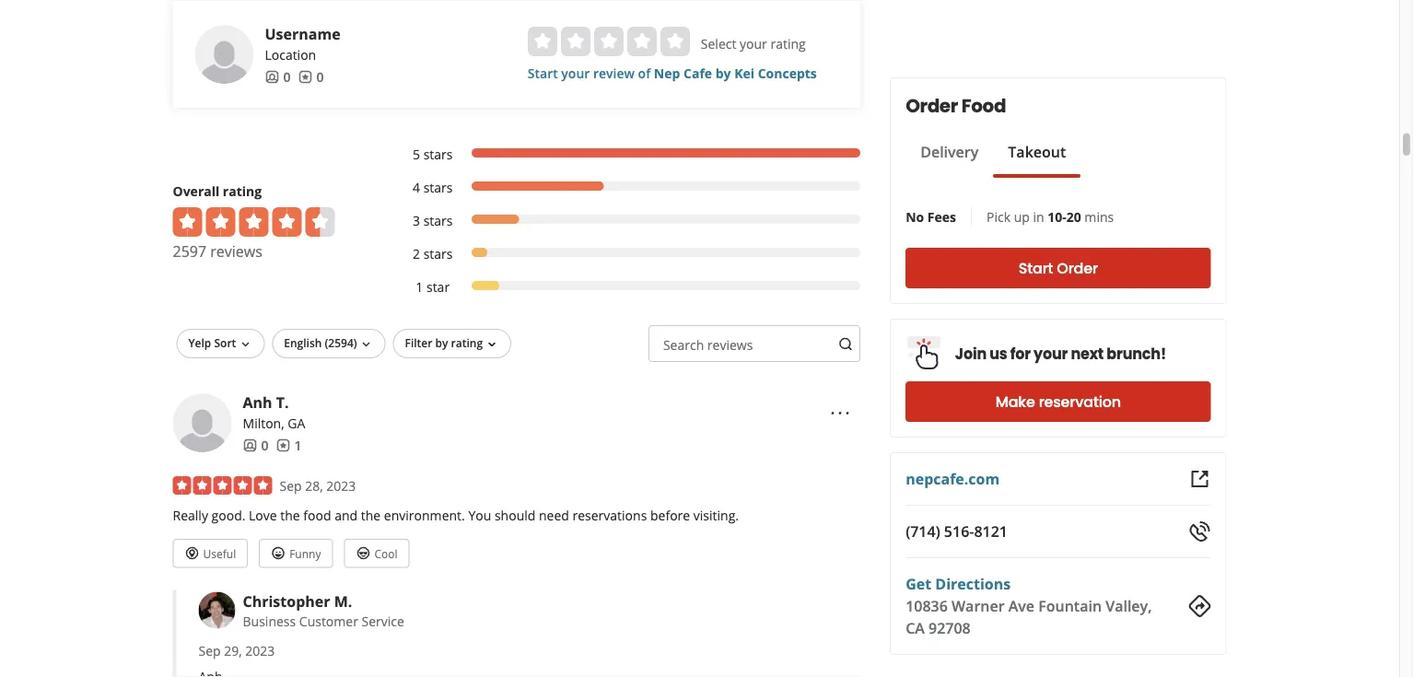 Task type: vqa. For each thing, say whether or not it's contained in the screenshot.
English (2594) popup button
yes



Task type: describe. For each thing, give the bounding box(es) containing it.
16 review v2 image
[[276, 438, 291, 453]]

valley,
[[1106, 596, 1152, 616]]

no
[[906, 208, 925, 225]]

filter reviews by 5 stars rating element
[[394, 145, 861, 163]]

16 review v2 image
[[298, 70, 313, 84]]

2 stars
[[413, 245, 453, 262]]

us
[[990, 344, 1008, 365]]

pick up in 10-20 mins
[[987, 208, 1114, 225]]

select
[[701, 35, 737, 52]]

start for start your review of nep cafe by kei concepts
[[528, 64, 558, 82]]

english (2594)
[[284, 336, 357, 351]]

filter by rating
[[405, 336, 483, 351]]

filter
[[405, 336, 433, 351]]

make
[[996, 392, 1036, 412]]

2
[[413, 245, 420, 262]]

5 star rating image
[[173, 477, 272, 495]]

16 cool v2 image
[[356, 546, 371, 561]]

24 external link v2 image
[[1189, 468, 1212, 490]]

good.
[[212, 507, 246, 524]]

5
[[413, 145, 420, 163]]

92708
[[929, 618, 971, 638]]

for
[[1011, 344, 1031, 365]]

2 vertical spatial your
[[1034, 344, 1068, 365]]

4.5 star rating image
[[173, 208, 335, 237]]

(no rating) image
[[528, 27, 690, 56]]

28,
[[305, 477, 323, 495]]

anh t. milton, ga
[[243, 393, 305, 432]]

really
[[173, 507, 208, 524]]

29,
[[224, 642, 242, 660]]

16 chevron down v2 image
[[238, 337, 253, 352]]

food
[[304, 507, 331, 524]]

(2594)
[[325, 336, 357, 351]]

useful button
[[173, 539, 248, 568]]

1 vertical spatial rating
[[223, 182, 262, 200]]

up
[[1014, 208, 1030, 225]]

takeout tab panel
[[906, 178, 1081, 185]]

fees
[[928, 208, 957, 225]]

t.
[[276, 393, 289, 413]]

menu image
[[830, 402, 852, 424]]

sep for sep 28, 2023
[[280, 477, 302, 495]]

select your rating
[[701, 35, 806, 52]]

start order button
[[906, 248, 1212, 288]]

24 directions v2 image
[[1189, 595, 1212, 618]]

your for select
[[740, 35, 768, 52]]

really good. love the food and the environment. you should need reservations before visiting.
[[173, 507, 739, 524]]

overall
[[173, 182, 220, 200]]

tab list containing delivery
[[906, 141, 1081, 178]]

10836
[[906, 596, 948, 616]]

reviews for 2597 reviews
[[210, 242, 263, 261]]

directions
[[936, 574, 1011, 594]]

0 vertical spatial by
[[716, 64, 731, 82]]

no fees
[[906, 208, 957, 225]]

business
[[243, 613, 296, 630]]

nepcafe.com link
[[906, 469, 1000, 489]]

search
[[664, 336, 704, 354]]

16 friends v2 image
[[265, 70, 280, 84]]

christopher
[[243, 591, 330, 611]]

pick
[[987, 208, 1011, 225]]

cool
[[375, 546, 398, 561]]

yelp
[[188, 336, 211, 351]]

overall rating
[[173, 182, 262, 200]]

filter reviews by 2 stars rating element
[[394, 244, 861, 263]]

start your review of nep cafe by kei concepts
[[528, 64, 817, 82]]

stars for 3 stars
[[424, 212, 453, 229]]

3 stars
[[413, 212, 453, 229]]

kei
[[735, 64, 755, 82]]

16 friends v2 image
[[243, 438, 258, 453]]

start order
[[1019, 258, 1098, 279]]

funny
[[290, 546, 321, 561]]

get directions link
[[906, 574, 1011, 594]]

review
[[593, 64, 635, 82]]

0 for t.
[[261, 437, 269, 454]]

filter by rating button
[[393, 329, 512, 359]]

16 funny v2 image
[[271, 546, 286, 561]]

3
[[413, 212, 420, 229]]

filter reviews by 3 stars rating element
[[394, 211, 861, 230]]

useful
[[203, 546, 236, 561]]

order food
[[906, 93, 1007, 119]]

filter reviews by 4 stars rating element
[[394, 178, 861, 197]]

20
[[1067, 208, 1082, 225]]

start for start order
[[1019, 258, 1054, 279]]

16 useful v2 image
[[185, 546, 200, 561]]

1 the from the left
[[280, 507, 300, 524]]

(714)
[[906, 522, 941, 541]]

service
[[362, 613, 404, 630]]

(714) 516-8121
[[906, 522, 1008, 541]]

fountain
[[1039, 596, 1102, 616]]

make reservation link
[[906, 382, 1212, 422]]

order inside button
[[1057, 258, 1098, 279]]

anh
[[243, 393, 272, 413]]

0 for location
[[283, 68, 291, 85]]

search reviews
[[664, 336, 753, 354]]

m.
[[334, 591, 352, 611]]

english
[[284, 336, 322, 351]]

0 vertical spatial order
[[906, 93, 958, 119]]



Task type: locate. For each thing, give the bounding box(es) containing it.
christopher m. business customer service
[[243, 591, 404, 630]]

1 vertical spatial your
[[562, 64, 590, 82]]

4 stars from the top
[[424, 245, 453, 262]]

0 right 16 friends v2 icon
[[283, 68, 291, 85]]

2 stars from the top
[[424, 179, 453, 196]]

cool button
[[344, 539, 410, 568]]

1 right 16 review v2 icon
[[294, 437, 302, 454]]

sep 28, 2023
[[280, 477, 356, 495]]

16 chevron down v2 image right (2594) on the left of page
[[359, 337, 374, 352]]

filter reviews by 1 star rating element
[[394, 278, 861, 296]]

the right and on the bottom left
[[361, 507, 381, 524]]

start left review
[[528, 64, 558, 82]]

2 vertical spatial rating
[[451, 336, 483, 351]]

sort
[[214, 336, 236, 351]]

milton,
[[243, 414, 284, 432]]

the
[[280, 507, 300, 524], [361, 507, 381, 524]]

english (2594) button
[[272, 329, 386, 359]]

1 horizontal spatial start
[[1019, 258, 1054, 279]]

1 horizontal spatial 2023
[[327, 477, 356, 495]]

2597
[[173, 242, 207, 261]]

reviews element down ga
[[276, 436, 302, 455]]

customer
[[299, 613, 358, 630]]

nep
[[654, 64, 681, 82]]

username
[[265, 24, 341, 44]]

1 inside reviews element
[[294, 437, 302, 454]]

0 inside reviews element
[[317, 68, 324, 85]]

nepcafe.com
[[906, 469, 1000, 489]]

16 chevron down v2 image for filter by rating
[[485, 337, 500, 352]]

None radio
[[561, 27, 591, 56], [594, 27, 624, 56], [561, 27, 591, 56], [594, 27, 624, 56]]

friends element for location
[[265, 67, 291, 86]]

search image
[[839, 337, 854, 352]]

  text field
[[649, 326, 861, 362]]

star
[[427, 278, 450, 296]]

mins
[[1085, 208, 1114, 225]]

1 horizontal spatial reviews
[[708, 336, 753, 354]]

sep for sep 29, 2023
[[199, 642, 221, 660]]

sep left 28,
[[280, 477, 302, 495]]

1 vertical spatial sep
[[199, 642, 221, 660]]

1 horizontal spatial the
[[361, 507, 381, 524]]

reviews element down location
[[298, 67, 324, 86]]

0
[[283, 68, 291, 85], [317, 68, 324, 85], [261, 437, 269, 454]]

photo of anh t. image
[[173, 394, 232, 453]]

reservation
[[1039, 392, 1122, 412]]

get
[[906, 574, 932, 594]]

2 horizontal spatial your
[[1034, 344, 1068, 365]]

join us for your next brunch!
[[956, 344, 1167, 365]]

location
[[265, 46, 316, 63]]

reviews
[[210, 242, 263, 261], [708, 336, 753, 354]]

photo of username image
[[195, 25, 254, 84]]

of
[[638, 64, 651, 82]]

the left food
[[280, 507, 300, 524]]

None radio
[[528, 27, 557, 56], [627, 27, 657, 56], [661, 27, 690, 56], [528, 27, 557, 56], [627, 27, 657, 56], [661, 27, 690, 56]]

yelp sort button
[[176, 329, 265, 359]]

stars for 4 stars
[[424, 179, 453, 196]]

1 horizontal spatial 0
[[283, 68, 291, 85]]

16 chevron down v2 image for english (2594)
[[359, 337, 374, 352]]

1 vertical spatial friends element
[[243, 436, 269, 455]]

1
[[416, 278, 423, 296], [294, 437, 302, 454]]

yelp sort
[[188, 336, 236, 351]]

2023
[[327, 477, 356, 495], [245, 642, 275, 660]]

1 vertical spatial reviews
[[708, 336, 753, 354]]

sep
[[280, 477, 302, 495], [199, 642, 221, 660]]

10-
[[1048, 208, 1067, 225]]

1 for 1
[[294, 437, 302, 454]]

your
[[740, 35, 768, 52], [562, 64, 590, 82], [1034, 344, 1068, 365]]

stars right 2
[[424, 245, 453, 262]]

0 vertical spatial friends element
[[265, 67, 291, 86]]

friends element down location
[[265, 67, 291, 86]]

8121
[[975, 522, 1008, 541]]

start inside button
[[1019, 258, 1054, 279]]

1 16 chevron down v2 image from the left
[[359, 337, 374, 352]]

ga
[[288, 414, 305, 432]]

friends element
[[265, 67, 291, 86], [243, 436, 269, 455]]

2597 reviews
[[173, 242, 263, 261]]

0 vertical spatial reviews element
[[298, 67, 324, 86]]

photo of christopher m. image
[[199, 592, 235, 629]]

by inside filter by rating popup button
[[436, 336, 448, 351]]

0 vertical spatial rating
[[771, 35, 806, 52]]

2023 for sep 29, 2023
[[245, 642, 275, 660]]

stars right the 5
[[424, 145, 453, 163]]

order down 20
[[1057, 258, 1098, 279]]

1 horizontal spatial sep
[[280, 477, 302, 495]]

1 horizontal spatial order
[[1057, 258, 1098, 279]]

0 vertical spatial 1
[[416, 278, 423, 296]]

sep left 29,
[[199, 642, 221, 660]]

stars right 4
[[424, 179, 453, 196]]

anh t. link
[[243, 393, 289, 413]]

1 star
[[416, 278, 450, 296]]

0 right 16 friends v2 image
[[261, 437, 269, 454]]

in
[[1034, 208, 1045, 225]]

reviews for search reviews
[[708, 336, 753, 354]]

next
[[1071, 344, 1104, 365]]

by right filter
[[436, 336, 448, 351]]

username location
[[265, 24, 341, 63]]

0 horizontal spatial the
[[280, 507, 300, 524]]

rating up concepts
[[771, 35, 806, 52]]

by left "kei"
[[716, 64, 731, 82]]

1 horizontal spatial 1
[[416, 278, 423, 296]]

0 horizontal spatial order
[[906, 93, 958, 119]]

friends element for t.
[[243, 436, 269, 455]]

1 horizontal spatial 16 chevron down v2 image
[[485, 337, 500, 352]]

warner
[[952, 596, 1005, 616]]

get directions 10836 warner ave fountain valley, ca 92708
[[906, 574, 1152, 638]]

0 horizontal spatial your
[[562, 64, 590, 82]]

order up delivery
[[906, 93, 958, 119]]

0 horizontal spatial 0
[[261, 437, 269, 454]]

2023 right 28,
[[327, 477, 356, 495]]

reviews element
[[298, 67, 324, 86], [276, 436, 302, 455]]

need
[[539, 507, 569, 524]]

your for start
[[562, 64, 590, 82]]

concepts
[[758, 64, 817, 82]]

delivery
[[921, 142, 979, 162]]

2 horizontal spatial 0
[[317, 68, 324, 85]]

0 vertical spatial your
[[740, 35, 768, 52]]

1 stars from the top
[[424, 145, 453, 163]]

0 horizontal spatial reviews
[[210, 242, 263, 261]]

your right for
[[1034, 344, 1068, 365]]

ca
[[906, 618, 925, 638]]

0 vertical spatial 2023
[[327, 477, 356, 495]]

ave
[[1009, 596, 1035, 616]]

0 horizontal spatial 1
[[294, 437, 302, 454]]

brunch!
[[1107, 344, 1167, 365]]

tab list
[[906, 141, 1081, 178]]

reviews element containing 0
[[298, 67, 324, 86]]

0 horizontal spatial start
[[528, 64, 558, 82]]

your up "kei"
[[740, 35, 768, 52]]

24 phone v2 image
[[1189, 521, 1212, 543]]

food
[[962, 93, 1007, 119]]

4 stars
[[413, 179, 453, 196]]

2 horizontal spatial rating
[[771, 35, 806, 52]]

visiting.
[[694, 507, 739, 524]]

1 horizontal spatial rating
[[451, 336, 483, 351]]

reviews element containing 1
[[276, 436, 302, 455]]

start down in
[[1019, 258, 1054, 279]]

516-
[[945, 522, 975, 541]]

0 horizontal spatial rating
[[223, 182, 262, 200]]

1 vertical spatial by
[[436, 336, 448, 351]]

1 horizontal spatial your
[[740, 35, 768, 52]]

0 vertical spatial reviews
[[210, 242, 263, 261]]

reservations
[[573, 507, 647, 524]]

0 horizontal spatial 2023
[[245, 642, 275, 660]]

1 for 1 star
[[416, 278, 423, 296]]

1 vertical spatial reviews element
[[276, 436, 302, 455]]

you
[[469, 507, 491, 524]]

0 right 16 review v2 image
[[317, 68, 324, 85]]

0 horizontal spatial 16 chevron down v2 image
[[359, 337, 374, 352]]

by
[[716, 64, 731, 82], [436, 336, 448, 351]]

0 vertical spatial start
[[528, 64, 558, 82]]

1 vertical spatial start
[[1019, 258, 1054, 279]]

16 chevron down v2 image inside english (2594) popup button
[[359, 337, 374, 352]]

takeout
[[1009, 142, 1067, 162]]

reviews element for location
[[298, 67, 324, 86]]

reviews element for t.
[[276, 436, 302, 455]]

stars right 3
[[424, 212, 453, 229]]

1 vertical spatial 2023
[[245, 642, 275, 660]]

rating up 4.5 star rating image
[[223, 182, 262, 200]]

2023 for sep 28, 2023
[[327, 477, 356, 495]]

reviews down 4.5 star rating image
[[210, 242, 263, 261]]

0 horizontal spatial by
[[436, 336, 448, 351]]

stars for 5 stars
[[424, 145, 453, 163]]

0 horizontal spatial sep
[[199, 642, 221, 660]]

1 vertical spatial 1
[[294, 437, 302, 454]]

0 vertical spatial sep
[[280, 477, 302, 495]]

rating inside filter by rating popup button
[[451, 336, 483, 351]]

cafe
[[684, 64, 713, 82]]

4
[[413, 179, 420, 196]]

1 vertical spatial order
[[1057, 258, 1098, 279]]

2 16 chevron down v2 image from the left
[[485, 337, 500, 352]]

love
[[249, 507, 277, 524]]

2023 right 29,
[[245, 642, 275, 660]]

reviews right search
[[708, 336, 753, 354]]

16 chevron down v2 image right filter by rating on the left
[[485, 337, 500, 352]]

and
[[335, 507, 358, 524]]

1 horizontal spatial by
[[716, 64, 731, 82]]

rating right filter
[[451, 336, 483, 351]]

stars for 2 stars
[[424, 245, 453, 262]]

sep 29, 2023
[[199, 642, 275, 660]]

16 chevron down v2 image inside filter by rating popup button
[[485, 337, 500, 352]]

5 stars
[[413, 145, 453, 163]]

stars
[[424, 145, 453, 163], [424, 179, 453, 196], [424, 212, 453, 229], [424, 245, 453, 262]]

3 stars from the top
[[424, 212, 453, 229]]

friends element down milton,
[[243, 436, 269, 455]]

join
[[956, 344, 987, 365]]

1 left star
[[416, 278, 423, 296]]

16 chevron down v2 image
[[359, 337, 374, 352], [485, 337, 500, 352]]

rating for filter by rating
[[451, 336, 483, 351]]

rating element
[[528, 27, 690, 56]]

rating for select your rating
[[771, 35, 806, 52]]

order
[[906, 93, 958, 119], [1057, 258, 1098, 279]]

environment.
[[384, 507, 465, 524]]

before
[[651, 507, 690, 524]]

your left review
[[562, 64, 590, 82]]

2 the from the left
[[361, 507, 381, 524]]



